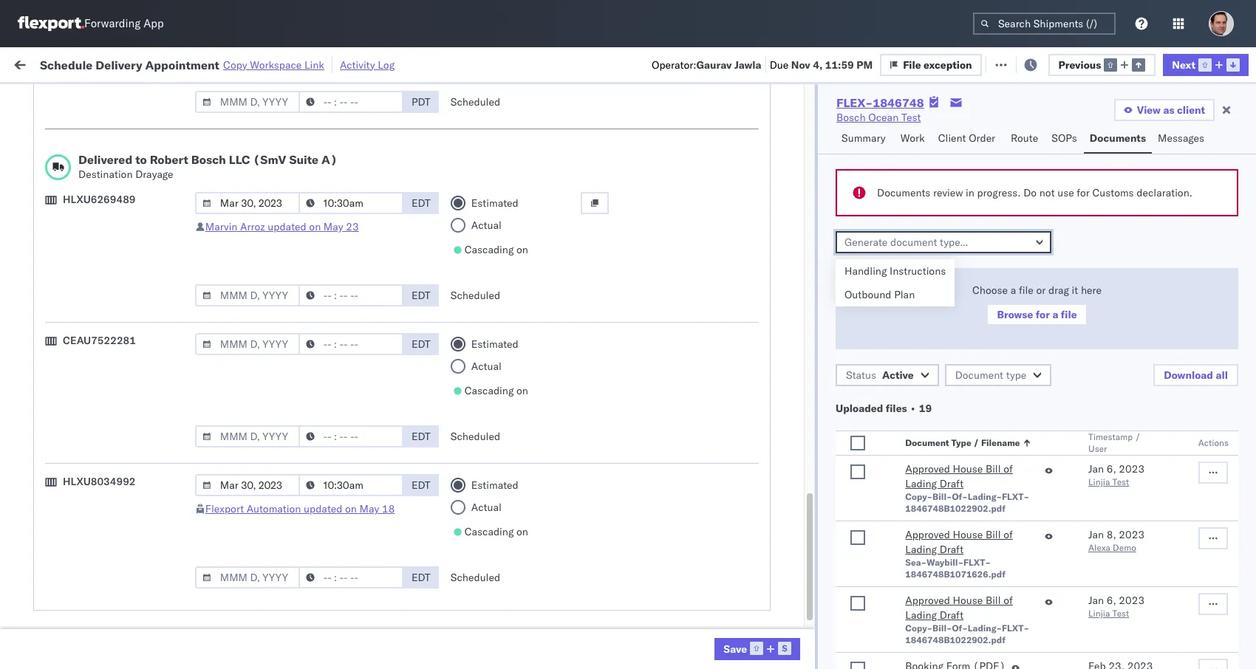 Task type: describe. For each thing, give the bounding box(es) containing it.
3 11:59 pm pdt, nov 4, 2022 from the top
[[238, 278, 374, 292]]

23
[[346, 220, 359, 234]]

pm for upload customs clearance documents link corresponding to 11:00 pm pst, nov 8, 2022
[[269, 311, 286, 324]]

caiu7969337
[[910, 148, 980, 161]]

7 fcl from the top
[[485, 376, 504, 389]]

pst, for 6:00 am pst, dec 24, 2022
[[283, 441, 305, 454]]

lading- for 3rd the approved house bill of lading draft link from the top
[[968, 623, 1002, 634]]

do
[[1024, 186, 1037, 200]]

2 horizontal spatial for
[[1077, 186, 1090, 200]]

11:59 for 2nd schedule pickup from los angeles, ca link from the bottom
[[238, 473, 267, 487]]

upload customs clearance documents for 11:00
[[34, 303, 162, 331]]

mmm d, yyyy text field for -- : -- -- text box corresponding to hlxu8034992
[[195, 474, 300, 497]]

view as client button
[[1114, 99, 1215, 121]]

2023 down demo
[[1119, 594, 1145, 607]]

flex-2130387 for 8:30 pm pst, jan 23, 2023
[[816, 506, 893, 519]]

schedule pickup from los angeles, ca for 2nd schedule pickup from los angeles, ca link from the bottom
[[34, 465, 199, 493]]

download all button
[[1154, 364, 1238, 386]]

container
[[910, 115, 950, 126]]

a)
[[321, 152, 337, 167]]

1 lading from the top
[[905, 477, 937, 491]]

blocked,
[[182, 91, 219, 102]]

13 fcl from the top
[[485, 603, 504, 617]]

3 ca from the top
[[34, 285, 48, 298]]

ocean fcl for second schedule pickup from los angeles, ca link from the top of the page
[[452, 213, 504, 226]]

filename
[[981, 437, 1020, 449]]

confirm pickup from los angeles, ca link
[[34, 399, 210, 429]]

11:59 for fourth schedule pickup from los angeles, ca link
[[238, 343, 267, 357]]

pm for first the 'schedule delivery appointment' link from the bottom of the page
[[263, 506, 279, 519]]

schedule delivery appointment for flex-1846748
[[34, 245, 182, 258]]

0 vertical spatial actions
[[1201, 120, 1231, 132]]

1 draft from the top
[[940, 477, 964, 491]]

approved for second the approved house bill of lading draft link from the top of the page
[[905, 528, 950, 542]]

3 fcl from the top
[[485, 246, 504, 259]]

10 resize handle column header from the left
[[1219, 115, 1236, 669]]

2 estimated from the top
[[471, 338, 519, 351]]

not
[[1040, 186, 1055, 200]]

approved house bill of lading draft for second the approved house bill of lading draft link from the top of the page
[[905, 528, 1013, 556]]

13,
[[335, 343, 351, 357]]

save button
[[715, 638, 800, 661]]

2 schedule pickup from los angeles, ca button from the top
[[34, 204, 210, 235]]

actual for marvin arroz updated on may 23
[[471, 219, 502, 232]]

nov right due
[[791, 58, 810, 71]]

cascading on for marvin arroz updated on may 23
[[465, 243, 528, 256]]

confirm pickup from los angeles, ca button
[[34, 399, 210, 430]]

5 test123456 from the top
[[1006, 311, 1069, 324]]

browse for a file
[[997, 308, 1077, 321]]

2 maeu9408431 from the top
[[1006, 538, 1081, 552]]

2 -- : -- -- text field from the top
[[298, 192, 403, 214]]

2 house from the top
[[953, 528, 983, 542]]

1 approved house bill of lading draft link from the top
[[905, 462, 1038, 491]]

hlxu8034992 down confirm delivery button
[[63, 475, 136, 488]]

snoozed : no
[[309, 91, 362, 102]]

files
[[886, 402, 907, 415]]

import work button
[[120, 47, 193, 81]]

pdt, right arroz
[[288, 213, 312, 226]]

3 schedule pickup from los angeles, ca link from the top
[[34, 269, 210, 299]]

19
[[919, 402, 932, 415]]

6 schedule pickup from los angeles, ca link from the top
[[34, 562, 210, 592]]

2023 right 23,
[[344, 506, 370, 519]]

pst, for 8:30 pm pst, jan 23, 2023
[[282, 506, 304, 519]]

work button
[[895, 125, 932, 154]]

3 integration from the top
[[644, 603, 695, 617]]

11:59 pm pst, dec 13, 2022
[[238, 343, 379, 357]]

2 schedule pickup from los angeles, ca link from the top
[[34, 204, 210, 234]]

4 ceau7522281, from the top
[[910, 278, 986, 291]]

jan left 12,
[[313, 473, 330, 487]]

2 cascading on from the top
[[465, 384, 528, 398]]

customs for upload customs clearance documents link corresponding to 11:00 pm pst, nov 8, 2022
[[70, 303, 112, 316]]

active
[[882, 369, 914, 382]]

3 lading from the top
[[905, 609, 937, 622]]

1 ca from the top
[[34, 187, 48, 201]]

jan left 28,
[[307, 603, 323, 617]]

nyku9743990
[[910, 636, 983, 649]]

confirm delivery link
[[34, 439, 112, 454]]

2130387 for 8:30 pm pst, jan 28, 2023
[[848, 603, 893, 617]]

sea-waybill-flxt- 1846748b1071626.pdf
[[905, 557, 1006, 580]]

ocean fcl for fourth schedule pickup from los angeles, ca link from the bottom of the page
[[452, 278, 504, 292]]

ocean fcl for fourth schedule pickup from los angeles, ca link
[[452, 343, 504, 357]]

hlxu8034992 down documents button
[[1067, 180, 1140, 194]]

resize handle column header for consignee
[[767, 115, 785, 669]]

3 ceau7522281, from the top
[[910, 245, 986, 259]]

order
[[969, 132, 995, 145]]

customs right use on the top right
[[1093, 186, 1134, 200]]

1 integration test account - karl lagerfeld from the top
[[644, 506, 837, 519]]

client order button
[[932, 125, 1005, 154]]

outbound
[[845, 288, 892, 301]]

copy
[[223, 58, 247, 71]]

for for a
[[1036, 308, 1050, 321]]

demo
[[1113, 542, 1136, 553]]

1846748 for upload customs clearance documents link corresponding to 11:00 pm pst, nov 8, 2022
[[848, 311, 893, 324]]

1 lagerfeld from the top
[[793, 506, 837, 519]]

2 1846748b1022902.pdf from the top
[[905, 635, 1006, 646]]

3 -- : -- -- text field from the top
[[298, 284, 403, 307]]

of- for 3rd the approved house bill of lading draft link from the top
[[952, 623, 968, 634]]

flexport automation updated on may 18 button
[[205, 502, 395, 516]]

file inside browse for a file button
[[1061, 308, 1077, 321]]

updated for automation
[[304, 502, 342, 516]]

(smv
[[253, 152, 286, 167]]

1893174
[[848, 473, 893, 487]]

documents for 1st upload customs clearance documents link from the bottom
[[34, 610, 87, 623]]

automation
[[247, 502, 301, 516]]

/ inside timestamp / user
[[1135, 432, 1141, 443]]

2 flex-2130387 from the top
[[816, 538, 893, 552]]

previous
[[1059, 58, 1101, 71]]

hlxu6269489, for first schedule pickup from los angeles, ca link from the top of the page
[[989, 180, 1065, 194]]

13 ocean fcl from the top
[[452, 603, 504, 617]]

approved for 3rd the approved house bill of lading draft link from the top
[[905, 594, 950, 607]]

8:30 for 8:30 pm pst, jan 28, 2023
[[238, 603, 260, 617]]

1846748 for first schedule pickup from los angeles, ca link from the top of the page
[[848, 181, 893, 194]]

2023 right 12,
[[351, 473, 376, 487]]

1 schedule pickup from los angeles, ca button from the top
[[34, 172, 210, 203]]

clearance for 11:00 pm pst, nov 8, 2022
[[114, 303, 162, 316]]

gaurav jawla for ymluw236679313
[[1191, 148, 1253, 161]]

delivered
[[78, 152, 132, 167]]

--
[[1006, 571, 1019, 584]]

7 ocean fcl from the top
[[452, 376, 504, 389]]

6:00
[[238, 441, 260, 454]]

flex id button
[[785, 117, 888, 132]]

jawla for ceau7522281, hlxu6269489, hlxu8034992
[[1227, 181, 1253, 194]]

type
[[1006, 369, 1027, 382]]

Generate document type... text field
[[836, 231, 1052, 253]]

4 lagerfeld from the top
[[793, 636, 837, 649]]

8, inside jan 8, 2023 alexa demo
[[1107, 528, 1116, 542]]

operator
[[1191, 120, 1227, 132]]

from down destination
[[115, 205, 137, 218]]

mbl/mawb numbers
[[1006, 120, 1097, 132]]

2 test123456 from the top
[[1006, 213, 1069, 226]]

1 schedule pickup from los angeles, ca link from the top
[[34, 172, 210, 201]]

list box containing handling instructions
[[836, 259, 955, 307]]

scheduled for hlxu8034992
[[451, 571, 500, 585]]

risk
[[306, 57, 323, 71]]

resize handle column header for mbl/mawb numbers
[[1166, 115, 1184, 669]]

5 ceau7522281, from the top
[[910, 310, 986, 324]]

from up confirm pickup from los angeles, ca link
[[115, 335, 137, 348]]

3 karl from the top
[[771, 603, 790, 617]]

11:59 for fourth schedule pickup from los angeles, ca link from the bottom of the page
[[238, 278, 267, 292]]

messages button
[[1152, 125, 1212, 154]]

operator:
[[652, 58, 697, 71]]

ocean fcl for 6th schedule pickup from los angeles, ca link from the top of the page
[[452, 571, 504, 584]]

0 vertical spatial 8,
[[335, 311, 345, 324]]

deadline
[[238, 120, 274, 132]]

-- : -- -- text field for ceau7522281
[[298, 333, 403, 355]]

jan left 23,
[[307, 506, 323, 519]]

ready
[[113, 91, 140, 102]]

/ inside document type / filename button
[[974, 437, 979, 449]]

11 ocean fcl from the top
[[452, 538, 504, 552]]

fcl for upload customs clearance documents link corresponding to 11:00 pm pst, nov 8, 2022
[[485, 311, 504, 324]]

3 schedule pickup from los angeles, ca button from the top
[[34, 269, 210, 300]]

delivery up "ready"
[[95, 57, 142, 72]]

1 horizontal spatial exception
[[1024, 57, 1072, 71]]

3 upload customs clearance documents from the top
[[34, 595, 162, 623]]

2 ceau7522281, hlxu6269489, hlxu8034992 from the top
[[910, 213, 1140, 226]]

4, down a)
[[336, 181, 345, 194]]

track
[[377, 57, 401, 71]]

flxt- inside sea-waybill-flxt- 1846748b1071626.pdf
[[964, 557, 991, 568]]

estimated for flexport automation updated on may 18
[[471, 479, 519, 492]]

4 integration test account - karl lagerfeld from the top
[[644, 636, 837, 649]]

download all
[[1164, 369, 1228, 382]]

pm up flex-1846748 link
[[857, 58, 873, 71]]

resize handle column header for container numbers
[[981, 115, 999, 669]]

in
[[966, 186, 975, 200]]

hlxu6269489, for fourth schedule pickup from los angeles, ca link from the bottom of the page
[[989, 278, 1065, 291]]

nov up 11:00 pm pst, nov 8, 2022
[[314, 278, 333, 292]]

jan down 'user'
[[1089, 463, 1104, 476]]

4 schedule pickup from los angeles, ca button from the top
[[34, 334, 210, 365]]

18
[[382, 502, 395, 516]]

document for document type
[[955, 369, 1004, 382]]

netherlands
[[34, 545, 92, 558]]

updated for arroz
[[268, 220, 306, 234]]

1846748 for second schedule pickup from los angeles, ca link from the top of the page
[[848, 213, 893, 226]]

action
[[1204, 57, 1237, 71]]

los for 1st schedule pickup from los angeles, ca button from the bottom
[[139, 563, 156, 576]]

2 ceau7522281, from the top
[[910, 213, 986, 226]]

pst, for 8:30 pm pst, jan 28, 2023
[[282, 603, 304, 617]]

schedule delivery appointment link for flex-1846748
[[34, 244, 182, 259]]

1 -- : -- -- text field from the top
[[298, 91, 403, 113]]

2022 for fourth schedule pickup from los angeles, ca link
[[354, 343, 379, 357]]

from inside schedule pickup from rotterdam, netherlands
[[115, 530, 137, 544]]

6 schedule pickup from los angeles, ca button from the top
[[34, 562, 210, 593]]

schedule pickup from rotterdam, netherlands button
[[34, 529, 210, 561]]

4 schedule pickup from los angeles, ca link from the top
[[34, 334, 210, 364]]

work
[[42, 54, 80, 74]]

link
[[304, 58, 324, 71]]

client for client order
[[938, 132, 966, 145]]

jan down the alexa
[[1089, 594, 1104, 607]]

4 karl from the top
[[771, 636, 790, 649]]

3 schedule delivery appointment link from the top
[[34, 504, 182, 519]]

dec for 13,
[[313, 343, 333, 357]]

hlxu8034992 down use on the top right
[[1067, 213, 1140, 226]]

2022 for second schedule pickup from los angeles, ca link from the top of the page
[[348, 213, 374, 226]]

5 ceau7522281, hlxu6269489, hlxu8034992 from the top
[[910, 310, 1140, 324]]

from down schedule pickup from rotterdam, netherlands button on the bottom left of page
[[115, 563, 137, 576]]

upload customs clearance documents for 12:00
[[34, 140, 162, 168]]

browse for a file button
[[987, 304, 1087, 326]]

2 2130387 from the top
[[848, 538, 893, 552]]

view
[[1137, 103, 1161, 117]]

3 approved house bill of lading draft link from the top
[[905, 593, 1038, 623]]

pdt, up 11:00 pm pst, nov 8, 2022
[[288, 278, 312, 292]]

3 test123456 from the top
[[1006, 246, 1069, 259]]

from down to
[[115, 173, 137, 186]]

review
[[933, 186, 963, 200]]

next button
[[1163, 54, 1249, 76]]

1 bill from the top
[[986, 463, 1001, 476]]

forwarding app
[[84, 17, 164, 31]]

app
[[143, 17, 164, 31]]

pdt, left aug
[[289, 148, 312, 161]]

1 test123456 from the top
[[1006, 181, 1069, 194]]

document type button
[[945, 364, 1052, 386]]

2 linjia from the top
[[1089, 608, 1110, 619]]

4, up 11:00 pm pst, nov 8, 2022
[[336, 278, 345, 292]]

appointment up ready for work, blocked, in progress
[[145, 57, 219, 72]]

import work
[[126, 57, 187, 71]]

0 vertical spatial file
[[1019, 284, 1034, 297]]

pst, for 11:59 pm pst, jan 24, 2023
[[288, 571, 311, 584]]

2 lhuu7894563, from the top
[[910, 375, 987, 389]]

4 integration from the top
[[644, 636, 695, 649]]

activity
[[340, 58, 375, 71]]

pst, for 11:59 pm pst, dec 13, 2022
[[288, 343, 311, 357]]

work,
[[156, 91, 180, 102]]

2 integration from the top
[[644, 538, 695, 552]]

sops
[[1052, 132, 1077, 145]]

ocean fcl for upload customs clearance documents link corresponding to 11:00 pm pst, nov 8, 2022
[[452, 311, 504, 324]]

scheduled for hlxu6269489
[[451, 289, 500, 302]]

document type / filename
[[905, 437, 1020, 449]]

edt for first -- : -- -- text box from the bottom of the page
[[412, 571, 431, 585]]

2023 up 8:30 pm pst, jan 28, 2023
[[351, 571, 376, 584]]

3 ceau7522281, hlxu6269489, hlxu8034992 from the top
[[910, 245, 1140, 259]]

schedule delivery appointment button for flex-1889466
[[34, 374, 182, 391]]

8:30 pm pst, jan 28, 2023
[[238, 603, 370, 617]]

12,
[[332, 473, 348, 487]]

arroz
[[240, 220, 265, 234]]

angeles, inside confirm pickup from los angeles, ca
[[153, 400, 193, 413]]

nov up 11:59 pm pst, dec 13, 2022
[[313, 311, 332, 324]]

∙
[[910, 402, 917, 415]]

flexport
[[205, 502, 244, 516]]

rotterdam,
[[139, 530, 192, 544]]

2023 right 28,
[[344, 603, 370, 617]]

flex-1889466 for confirm delivery
[[816, 441, 893, 454]]

due
[[770, 58, 789, 71]]

3 clearance from the top
[[114, 595, 162, 609]]

2 lading from the top
[[905, 543, 937, 556]]

edt for -- : -- -- text box corresponding to hlxu8034992
[[412, 479, 431, 492]]

nov left 23
[[314, 213, 333, 226]]

3 hlxu6269489, from the top
[[989, 245, 1065, 259]]

my work
[[15, 54, 80, 74]]

3 account from the top
[[720, 603, 759, 617]]

numbers for container numbers
[[910, 126, 947, 137]]

1 bill- from the top
[[933, 491, 952, 502]]

3 draft from the top
[[940, 609, 964, 622]]

id
[[811, 120, 820, 132]]

forwarding app link
[[18, 16, 164, 31]]

1660288
[[848, 148, 893, 161]]

all
[[1216, 369, 1228, 382]]

ca inside confirm pickup from los angeles, ca
[[34, 415, 48, 428]]

2 copy- from the top
[[905, 623, 933, 634]]

am for pdt,
[[269, 148, 286, 161]]

pdt
[[412, 95, 431, 109]]

2 flex-1889466 from the top
[[816, 376, 893, 389]]

1662119
[[848, 571, 893, 584]]

flex-1662119
[[816, 571, 893, 584]]

1 copy- from the top
[[905, 491, 933, 502]]

3 lagerfeld from the top
[[793, 603, 837, 617]]

1 scheduled from the top
[[451, 95, 500, 109]]

4 ca from the top
[[34, 350, 48, 363]]

los for 5th schedule pickup from los angeles, ca button from the top
[[139, 465, 156, 478]]

1 account from the top
[[720, 506, 759, 519]]

3 upload from the top
[[34, 595, 68, 609]]

4, right due
[[813, 58, 823, 71]]

24, for 2023
[[332, 571, 348, 584]]

3 schedule delivery appointment from the top
[[34, 505, 182, 518]]

hlxu6269489, for upload customs clearance documents link corresponding to 11:00 pm pst, nov 8, 2022
[[989, 310, 1065, 324]]

jaehyung
[[1191, 506, 1235, 519]]

4 ceau7522281, hlxu6269489, hlxu8034992 from the top
[[910, 278, 1140, 291]]

ready for work, blocked, in progress
[[113, 91, 268, 102]]

approved house bill of lading draft for 1st the approved house bill of lading draft link from the top of the page
[[905, 463, 1013, 491]]

1 horizontal spatial file
[[1003, 57, 1021, 71]]

2 gvcu5265864 from the top
[[910, 538, 983, 551]]

from up ceau7522281
[[115, 270, 137, 283]]

fcl for fourth schedule pickup from los angeles, ca link
[[485, 343, 504, 357]]

here
[[1081, 284, 1102, 297]]

2 lhuu7894563, uetu5238478 from the top
[[910, 375, 1061, 389]]

mmm d, yyyy text field for -- : -- -- text box corresponding to ceau7522281
[[195, 333, 300, 355]]

2 account from the top
[[720, 538, 759, 552]]

zimu3048342
[[1006, 636, 1077, 649]]

documents left the review
[[877, 186, 931, 200]]

3 schedule delivery appointment button from the top
[[34, 504, 182, 521]]

upload customs clearance documents button for 12:00 am pdt, aug 19, 2022
[[34, 139, 210, 170]]

nov down a)
[[314, 181, 333, 194]]

jan up 28,
[[313, 571, 330, 584]]

use
[[1058, 186, 1074, 200]]



Task type: locate. For each thing, give the bounding box(es) containing it.
flexport automation updated on may 18
[[205, 502, 395, 516]]

1 vertical spatial actions
[[1198, 437, 1229, 449]]

upload down 'workitem'
[[34, 140, 68, 153]]

of down filename
[[1004, 463, 1013, 476]]

hlxu8034992 up the here
[[1067, 245, 1140, 259]]

11:59 up flex-1846748 link
[[825, 58, 854, 71]]

abcdefg78456546 for 6:00 am pst, dec 24, 2022
[[1006, 441, 1106, 454]]

1 vertical spatial estimated
[[471, 338, 519, 351]]

1 vertical spatial approved
[[905, 528, 950, 542]]

upload customs clearance documents link for 11:00 pm pst, nov 8, 2022
[[34, 302, 210, 331]]

bill down filename
[[986, 463, 1001, 476]]

2 vertical spatial estimated
[[471, 479, 519, 492]]

2022 for 12:00 am pdt, aug 19, 2022's upload customs clearance documents link
[[356, 148, 381, 161]]

delivery up schedule pickup from rotterdam, netherlands
[[80, 505, 118, 518]]

delivery for the schedule delivery appointment button corresponding to flex-1846748
[[80, 245, 118, 258]]

copy-bill-of-lading-flxt- 1846748b1022902.pdf for 3rd the approved house bill of lading draft link from the top
[[905, 623, 1029, 646]]

8, up 13,
[[335, 311, 345, 324]]

3 1889466 from the top
[[848, 408, 893, 422]]

schedule
[[40, 57, 93, 72], [34, 173, 78, 186], [34, 205, 78, 218], [34, 245, 78, 258], [34, 270, 78, 283], [34, 335, 78, 348], [34, 375, 78, 388], [34, 465, 78, 478], [34, 505, 78, 518], [34, 530, 78, 544], [34, 563, 78, 576]]

0 vertical spatial confirm
[[34, 400, 72, 413]]

-- : -- -- text field
[[298, 91, 403, 113], [298, 192, 403, 214], [298, 284, 403, 307], [298, 426, 403, 448]]

2022
[[356, 148, 381, 161], [348, 181, 374, 194], [348, 213, 374, 226], [348, 278, 374, 292], [347, 311, 373, 324], [354, 343, 379, 357], [348, 441, 374, 454]]

document for document type / filename
[[905, 437, 949, 449]]

6 resize handle column header from the left
[[767, 115, 785, 669]]

test123456 up choose a file or drag it here
[[1006, 246, 1069, 259]]

8:30 for 8:30 pm pst, jan 23, 2023
[[238, 506, 260, 519]]

lading- for 1st the approved house bill of lading draft link from the top of the page
[[968, 491, 1002, 502]]

1 vertical spatial mmm d, yyyy text field
[[195, 284, 300, 307]]

schedule pickup from los angeles, ca link down confirm delivery button
[[34, 464, 210, 494]]

2022 for first schedule pickup from los angeles, ca link from the top of the page
[[348, 181, 374, 194]]

1 horizontal spatial file exception
[[1003, 57, 1072, 71]]

appointment up confirm pickup from los angeles, ca link
[[121, 375, 182, 388]]

1 horizontal spatial a
[[1053, 308, 1058, 321]]

lhuu7894563, for confirm pickup from los angeles, ca
[[910, 408, 987, 421]]

3 lhuu7894563, from the top
[[910, 408, 987, 421]]

client
[[1177, 103, 1205, 117]]

2 confirm from the top
[[34, 440, 72, 453]]

3 lhuu7894563, uetu5238478 from the top
[[910, 408, 1061, 421]]

9 resize handle column header from the left
[[1166, 115, 1184, 669]]

1889466 down status
[[848, 408, 893, 422]]

schedule pickup from los angeles, ca for fourth schedule pickup from los angeles, ca link from the bottom of the page
[[34, 270, 199, 298]]

abcdefg78456546 for 11:59 pm pst, dec 13, 2022
[[1006, 343, 1106, 357]]

0 vertical spatial schedule delivery appointment link
[[34, 244, 182, 259]]

savant
[[1225, 213, 1256, 226]]

pm right arroz
[[269, 213, 286, 226]]

workitem button
[[9, 117, 214, 132]]

container numbers
[[910, 115, 950, 137]]

None checkbox
[[851, 465, 865, 480], [851, 531, 865, 545], [851, 596, 865, 611], [851, 465, 865, 480], [851, 531, 865, 545], [851, 596, 865, 611]]

Search Work text field
[[759, 53, 920, 75]]

gaurav
[[697, 58, 732, 71], [1191, 148, 1224, 161], [1191, 181, 1224, 194]]

0 vertical spatial upload customs clearance documents link
[[34, 139, 210, 169]]

3 bill from the top
[[986, 594, 1001, 607]]

suite
[[289, 152, 319, 167]]

2 6, from the top
[[1107, 594, 1116, 607]]

gaurav for caiu7969337
[[1191, 148, 1224, 161]]

2 vertical spatial cascading on
[[465, 525, 528, 539]]

mbl/mawb
[[1006, 120, 1058, 132]]

lagerfeld up flex-1662119
[[793, 538, 837, 552]]

gaurav down "operator"
[[1191, 148, 1224, 161]]

1 schedule delivery appointment from the top
[[34, 245, 182, 258]]

jan 6, 2023 linjia test for 1st the approved house bill of lading draft link from the top of the page
[[1089, 463, 1145, 488]]

1 horizontal spatial numbers
[[1060, 120, 1097, 132]]

1 11:59 pm pdt, nov 4, 2022 from the top
[[238, 181, 374, 194]]

4 account from the top
[[720, 636, 759, 649]]

1 flex-1889466 from the top
[[816, 343, 893, 357]]

1 vertical spatial schedule delivery appointment
[[34, 375, 182, 388]]

my
[[15, 54, 38, 74]]

pst, up 11:59 pm pst, jan 12, 2023
[[283, 441, 305, 454]]

MMM D, YYYY text field
[[195, 91, 300, 113], [195, 284, 300, 307], [195, 333, 300, 355]]

1 6, from the top
[[1107, 463, 1116, 476]]

1 vertical spatial upload
[[34, 303, 68, 316]]

flex-1889466 up uploaded
[[816, 376, 893, 389]]

batch action button
[[1150, 53, 1247, 75]]

from left rotterdam,
[[115, 530, 137, 544]]

document type / filename button
[[903, 435, 1059, 449]]

11:59 for second schedule pickup from los angeles, ca link from the top of the page
[[238, 213, 267, 226]]

mmm d, yyyy text field for third -- : -- -- text field from the bottom
[[195, 192, 300, 214]]

2 8:30 from the top
[[238, 603, 260, 617]]

pst, up 8:30 pm pst, jan 28, 2023
[[288, 571, 311, 584]]

numbers for mbl/mawb numbers
[[1060, 120, 1097, 132]]

linjia down 'user'
[[1089, 477, 1110, 488]]

uetu5238478 for confirm pickup from los angeles, ca
[[989, 408, 1061, 421]]

3 actual from the top
[[471, 501, 502, 514]]

scheduled for ceau7522281
[[451, 430, 500, 443]]

integration
[[644, 506, 695, 519], [644, 538, 695, 552], [644, 603, 695, 617], [644, 636, 695, 649]]

2 actual from the top
[[471, 360, 502, 373]]

2 upload customs clearance documents from the top
[[34, 303, 162, 331]]

24,
[[330, 441, 346, 454], [332, 571, 348, 584]]

mmm d, yyyy text field up deadline
[[195, 91, 300, 113]]

12 fcl from the top
[[485, 571, 504, 584]]

delivery up confirm pickup from los angeles, ca
[[80, 375, 118, 388]]

jawla up savant
[[1227, 181, 1253, 194]]

schedule delivery appointment copy workspace link
[[40, 57, 324, 72]]

2023 down the timestamp / user button
[[1119, 463, 1145, 476]]

1 vertical spatial 11:59 pm pdt, nov 4, 2022
[[238, 213, 374, 226]]

client inside client order button
[[938, 132, 966, 145]]

2022 for fourth schedule pickup from los angeles, ca link from the bottom of the page
[[348, 278, 374, 292]]

6, for 1st the approved house bill of lading draft link from the top of the page
[[1107, 463, 1116, 476]]

message
[[199, 57, 241, 71]]

actions down client
[[1201, 120, 1231, 132]]

delivery inside confirm delivery link
[[74, 440, 112, 453]]

los inside confirm pickup from los angeles, ca
[[133, 400, 150, 413]]

schedule delivery appointment up schedule pickup from rotterdam, netherlands
[[34, 505, 182, 518]]

pm down the 11:59 pm pst, jan 24, 2023
[[263, 603, 279, 617]]

updated
[[268, 220, 306, 234], [304, 502, 342, 516]]

fcl for fourth schedule pickup from los angeles, ca link from the bottom of the page
[[485, 278, 504, 292]]

edt for 3rd -- : -- -- text field from the top
[[412, 289, 431, 302]]

0 vertical spatial approved
[[905, 463, 950, 476]]

2 11:59 pm pdt, nov 4, 2022 from the top
[[238, 213, 374, 226]]

1 schedule delivery appointment link from the top
[[34, 244, 182, 259]]

2 abcdefg78456546 from the top
[[1006, 376, 1106, 389]]

of up --
[[1004, 528, 1013, 542]]

lading up nyku9743990
[[905, 609, 937, 622]]

mmm d, yyyy text field down 11:00 at the left top
[[195, 333, 300, 355]]

1 vertical spatial schedule delivery appointment link
[[34, 374, 182, 389]]

marvin
[[205, 220, 238, 234]]

jawla left due
[[734, 58, 762, 71]]

3 flex-2130387 from the top
[[816, 603, 893, 617]]

0 vertical spatial -- : -- -- text field
[[298, 333, 403, 355]]

1 1889466 from the top
[[848, 343, 893, 357]]

ocean fcl for confirm delivery link in the bottom left of the page
[[452, 441, 504, 454]]

2023
[[1119, 463, 1145, 476], [351, 473, 376, 487], [344, 506, 370, 519], [1119, 528, 1145, 542], [351, 571, 376, 584], [1119, 594, 1145, 607], [344, 603, 370, 617]]

5 schedule pickup from los angeles, ca button from the top
[[34, 464, 210, 495]]

lading- up nyku9743990
[[968, 623, 1002, 634]]

1 mmm d, yyyy text field from the top
[[195, 91, 300, 113]]

activity log button
[[340, 56, 395, 73]]

4 test123456 from the top
[[1006, 278, 1069, 292]]

1 -- : -- -- text field from the top
[[298, 333, 403, 355]]

7 ca from the top
[[34, 577, 48, 591]]

upload customs clearance documents down workitem button in the left top of the page
[[34, 140, 162, 168]]

0 vertical spatial upload customs clearance documents
[[34, 140, 162, 168]]

choose a file or drag it here
[[972, 284, 1102, 297]]

1 vertical spatial gaurav jawla
[[1191, 181, 1253, 194]]

0 horizontal spatial exception
[[924, 58, 972, 71]]

0 vertical spatial approved house bill of lading draft link
[[905, 462, 1038, 491]]

route
[[1011, 132, 1038, 145]]

appointment down hlxu6269489
[[121, 245, 182, 258]]

pm right 11:00 at the left top
[[269, 311, 286, 324]]

upload customs clearance documents link down schedule pickup from rotterdam, netherlands button on the bottom left of page
[[34, 594, 210, 624]]

documents up ceau7522281
[[34, 317, 87, 331]]

1 house from the top
[[953, 463, 983, 476]]

client name
[[548, 120, 598, 132]]

1 vertical spatial am
[[263, 441, 280, 454]]

8, up the alexa
[[1107, 528, 1116, 542]]

0 vertical spatial 1846748b1022902.pdf
[[905, 503, 1006, 514]]

0 vertical spatial 24,
[[330, 441, 346, 454]]

1 vertical spatial bill-
[[933, 623, 952, 634]]

2 hlxu6269489, from the top
[[989, 213, 1065, 226]]

schedule pickup from los angeles, ca link down schedule pickup from rotterdam, netherlands button on the bottom left of page
[[34, 562, 210, 592]]

1846748 for fourth schedule pickup from los angeles, ca link from the bottom of the page
[[848, 278, 893, 292]]

work inside 'button'
[[162, 57, 187, 71]]

for right use on the top right
[[1077, 186, 1090, 200]]

1 vertical spatial schedule delivery appointment button
[[34, 374, 182, 391]]

test123456 down choose a file or drag it here
[[1006, 311, 1069, 324]]

upload for 12:00 am pdt, aug 19, 2022
[[34, 140, 68, 153]]

flex-2130387 for 8:30 pm pst, jan 28, 2023
[[816, 603, 893, 617]]

operator: gaurav jawla
[[652, 58, 762, 71]]

flex-1846748 link
[[837, 95, 924, 110]]

2 vertical spatial abcdefg78456546
[[1006, 441, 1106, 454]]

flxt- down maeu9736123
[[1002, 491, 1029, 502]]

7 resize handle column header from the left
[[885, 115, 903, 669]]

3 resize handle column header from the left
[[427, 115, 445, 669]]

2 cascading from the top
[[465, 384, 514, 398]]

1 8:30 from the top
[[238, 506, 260, 519]]

2 vertical spatial jawla
[[1227, 181, 1253, 194]]

flex-1660288
[[816, 148, 893, 161]]

jan inside jan 8, 2023 alexa demo
[[1089, 528, 1104, 542]]

2130387 up the "2130384"
[[848, 603, 893, 617]]

3 -- : -- -- text field from the top
[[298, 567, 403, 589]]

resize handle column header for client name
[[619, 115, 637, 669]]

dec
[[313, 343, 333, 357], [308, 441, 327, 454]]

11:59
[[825, 58, 854, 71], [238, 181, 267, 194], [238, 213, 267, 226], [238, 278, 267, 292], [238, 343, 267, 357], [238, 473, 267, 487], [238, 571, 267, 584]]

jawla for caiu7969337
[[1227, 148, 1253, 161]]

1 karl from the top
[[771, 506, 790, 519]]

schedule pickup from los angeles, ca button down schedule pickup from rotterdam, netherlands button on the bottom left of page
[[34, 562, 210, 593]]

0 vertical spatial clearance
[[114, 140, 162, 153]]

pst,
[[288, 311, 311, 324], [288, 343, 311, 357], [283, 441, 305, 454], [288, 473, 311, 487], [282, 506, 304, 519], [288, 571, 311, 584], [282, 603, 304, 617]]

0 horizontal spatial document
[[905, 437, 949, 449]]

schedule delivery appointment button up confirm pickup from los angeles, ca
[[34, 374, 182, 391]]

8:30
[[238, 506, 260, 519], [238, 603, 260, 617]]

1889466 for confirm pickup from los angeles, ca
[[848, 408, 893, 422]]

11:59 pm pdt, nov 4, 2022 for omkar savant
[[238, 213, 374, 226]]

jan 6, 2023 linjia test for 3rd the approved house bill of lading draft link from the top
[[1089, 594, 1145, 619]]

2 schedule pickup from los angeles, ca from the top
[[34, 205, 199, 233]]

copy workspace link button
[[223, 58, 324, 71]]

bosch
[[837, 111, 866, 124], [191, 152, 226, 167], [548, 181, 578, 194], [548, 213, 578, 226], [548, 311, 578, 324], [644, 311, 674, 324]]

appointment up rotterdam,
[[121, 505, 182, 518]]

2 vertical spatial upload customs clearance documents
[[34, 595, 162, 623]]

1 vertical spatial gaurav
[[1191, 148, 1224, 161]]

0 vertical spatial jawla
[[734, 58, 762, 71]]

resize handle column header for mode
[[523, 115, 541, 669]]

copy-bill-of-lading-flxt- 1846748b1022902.pdf for 1st the approved house bill of lading draft link from the top of the page
[[905, 491, 1029, 514]]

import
[[126, 57, 159, 71]]

0 vertical spatial upload
[[34, 140, 68, 153]]

schedule pickup from los angeles, ca up ceau7522281
[[34, 270, 199, 298]]

pdt, down suite
[[288, 181, 312, 194]]

fcl for first the 'schedule delivery appointment' link from the bottom of the page
[[485, 506, 504, 519]]

of
[[1004, 463, 1013, 476], [1004, 528, 1013, 542], [1004, 594, 1013, 607]]

3 schedule pickup from los angeles, ca from the top
[[34, 270, 199, 298]]

schedule delivery appointment link up schedule pickup from rotterdam, netherlands
[[34, 504, 182, 519]]

5 hlxu6269489, from the top
[[989, 310, 1065, 324]]

dec up 11:59 pm pst, jan 12, 2023
[[308, 441, 327, 454]]

1 vertical spatial upload customs clearance documents link
[[34, 302, 210, 331]]

4 uetu5238478 from the top
[[989, 440, 1061, 454]]

file up flex-1846748 link
[[903, 58, 921, 71]]

6, down the alexa
[[1107, 594, 1116, 607]]

0 vertical spatial jan 6, 2023 linjia test
[[1089, 463, 1145, 488]]

0 horizontal spatial file
[[1019, 284, 1034, 297]]

from up confirm delivery
[[109, 400, 131, 413]]

updated right arroz
[[268, 220, 306, 234]]

1 vertical spatial clearance
[[114, 303, 162, 316]]

0 vertical spatial linjia
[[1089, 477, 1110, 488]]

0 vertical spatial gvcu5265864
[[910, 505, 983, 519]]

of down --
[[1004, 594, 1013, 607]]

mmm d, yyyy text field up flexport
[[195, 474, 300, 497]]

numbers inside container numbers
[[910, 126, 947, 137]]

12:00
[[238, 148, 267, 161]]

it
[[1072, 284, 1078, 297]]

3 of from the top
[[1004, 594, 1013, 607]]

1 vertical spatial may
[[360, 502, 379, 516]]

confirm pickup from los angeles, ca
[[34, 400, 193, 428]]

cascading
[[465, 243, 514, 256], [465, 384, 514, 398], [465, 525, 514, 539]]

4, left 23
[[336, 213, 345, 226]]

2 vertical spatial -- : -- -- text field
[[298, 567, 403, 589]]

hlxu6269489
[[63, 193, 136, 206]]

upload customs clearance documents link
[[34, 139, 210, 169], [34, 302, 210, 331], [34, 594, 210, 624]]

file exception up container at the top of the page
[[903, 58, 972, 71]]

flex-2130387
[[816, 506, 893, 519], [816, 538, 893, 552], [816, 603, 893, 617]]

4 edt from the top
[[412, 430, 431, 443]]

2 vertical spatial cascading
[[465, 525, 514, 539]]

1 upload customs clearance documents from the top
[[34, 140, 162, 168]]

11:00 pm pst, nov 8, 2022
[[238, 311, 373, 324]]

11 fcl from the top
[[485, 538, 504, 552]]

cascading for marvin arroz updated on may 23
[[465, 243, 514, 256]]

0 vertical spatial actual
[[471, 219, 502, 232]]

2 bill from the top
[[986, 528, 1001, 542]]

lhuu7894563, for confirm delivery
[[910, 440, 987, 454]]

0 vertical spatial cascading on
[[465, 243, 528, 256]]

for for work,
[[142, 91, 154, 102]]

4 flex-1889466 from the top
[[816, 441, 893, 454]]

upload customs clearance documents button
[[34, 139, 210, 170], [34, 302, 210, 333]]

cascading for flexport automation updated on may 18
[[465, 525, 514, 539]]

4 -- : -- -- text field from the top
[[298, 426, 403, 448]]

linjia
[[1089, 477, 1110, 488], [1089, 608, 1110, 619]]

/ right type
[[974, 437, 979, 449]]

schedule delivery appointment button down hlxu6269489
[[34, 244, 182, 260]]

-- : -- -- text field up 11:00 pm pst, nov 8, 2022
[[298, 284, 403, 307]]

pst, for 11:59 pm pst, jan 12, 2023
[[288, 473, 311, 487]]

1 vertical spatial flxt-
[[964, 557, 991, 568]]

bill- down msdu7304509
[[933, 491, 952, 502]]

jan up the alexa
[[1089, 528, 1104, 542]]

3 mmm d, yyyy text field from the top
[[195, 333, 300, 355]]

a
[[1011, 284, 1016, 297], [1053, 308, 1058, 321]]

1 lhuu7894563, from the top
[[910, 343, 987, 356]]

2 upload from the top
[[34, 303, 68, 316]]

house down 1846748b1071626.pdf
[[953, 594, 983, 607]]

0 vertical spatial 6,
[[1107, 463, 1116, 476]]

0 horizontal spatial for
[[142, 91, 154, 102]]

-- : -- -- text field up 28,
[[298, 567, 403, 589]]

2 edt from the top
[[412, 289, 431, 302]]

bill- up nyku9743990
[[933, 623, 952, 634]]

confirm
[[34, 400, 72, 413], [34, 440, 72, 453]]

gaurav for ceau7522281, hlxu6269489, hlxu8034992
[[1191, 181, 1224, 194]]

1 flex-2130387 from the top
[[816, 506, 893, 519]]

from down confirm pickup from los angeles, ca button
[[115, 465, 137, 478]]

None checkbox
[[851, 436, 865, 451], [851, 662, 865, 669], [851, 436, 865, 451], [851, 662, 865, 669]]

3 house from the top
[[953, 594, 983, 607]]

0 vertical spatial for
[[142, 91, 154, 102]]

0 vertical spatial am
[[269, 148, 286, 161]]

clearance down schedule pickup from rotterdam, netherlands button on the bottom left of page
[[114, 595, 162, 609]]

2 vertical spatial draft
[[940, 609, 964, 622]]

house up sea-waybill-flxt- 1846748b1071626.pdf
[[953, 528, 983, 542]]

1 vertical spatial copy-
[[905, 623, 933, 634]]

0 vertical spatial of
[[1004, 463, 1013, 476]]

6 ca from the top
[[34, 480, 48, 493]]

pm
[[857, 58, 873, 71], [269, 181, 286, 194], [269, 213, 286, 226], [269, 278, 286, 292], [269, 311, 286, 324], [269, 343, 286, 357], [269, 473, 286, 487], [263, 506, 279, 519], [269, 571, 286, 584], [263, 603, 279, 617]]

work inside button
[[901, 132, 925, 145]]

5 ocean fcl from the top
[[452, 311, 504, 324]]

ocean fcl for first the 'schedule delivery appointment' link from the bottom of the page
[[452, 506, 504, 519]]

scheduled
[[451, 95, 500, 109], [451, 289, 500, 302], [451, 430, 500, 443], [451, 571, 500, 585]]

0 vertical spatial estimated
[[471, 197, 519, 210]]

flex-1889466 for schedule pickup from los angeles, ca
[[816, 343, 893, 357]]

summary button
[[836, 125, 895, 154]]

1 vertical spatial flex-2130387
[[816, 538, 893, 552]]

1 vertical spatial bill
[[986, 528, 1001, 542]]

file
[[1019, 284, 1034, 297], [1061, 308, 1077, 321]]

maeu9408431 up the zimu3048342
[[1006, 603, 1081, 617]]

2023 inside jan 8, 2023 alexa demo
[[1119, 528, 1145, 542]]

approved house bill of lading draft down abcd1234560
[[905, 594, 1013, 622]]

2 vertical spatial clearance
[[114, 595, 162, 609]]

view as client
[[1137, 103, 1205, 117]]

2 integration test account - karl lagerfeld from the top
[[644, 538, 837, 552]]

1 vertical spatial approved house bill of lading draft
[[905, 528, 1013, 556]]

2 vertical spatial gaurav
[[1191, 181, 1224, 194]]

flex-2130384
[[816, 636, 893, 649]]

batch
[[1173, 57, 1202, 71]]

documents inside button
[[1090, 132, 1146, 145]]

ceau7522281, down "plan"
[[910, 310, 986, 324]]

ceau7522281, down 'caiu7969337'
[[910, 180, 986, 194]]

2 bill- from the top
[[933, 623, 952, 634]]

confirm up confirm delivery
[[34, 400, 72, 413]]

instructions
[[890, 265, 946, 278]]

documents button
[[1084, 125, 1152, 154]]

1 lhuu7894563, uetu5238478 from the top
[[910, 343, 1061, 356]]

lagerfeld down flex-1662119
[[793, 603, 837, 617]]

client inside client name button
[[548, 120, 572, 132]]

11:59 for 6th schedule pickup from los angeles, ca link from the top of the page
[[238, 571, 267, 584]]

1 horizontal spatial work
[[901, 132, 925, 145]]

draft up waybill-
[[940, 543, 964, 556]]

0 vertical spatial flxt-
[[1002, 491, 1029, 502]]

1 vertical spatial approved house bill of lading draft link
[[905, 528, 1038, 557]]

schedule pickup from los angeles, ca link
[[34, 172, 210, 201], [34, 204, 210, 234], [34, 269, 210, 299], [34, 334, 210, 364], [34, 464, 210, 494], [34, 562, 210, 592]]

schedule pickup from los angeles, ca link up ceau7522281
[[34, 269, 210, 299]]

pickup inside confirm pickup from los angeles, ca
[[74, 400, 106, 413]]

in
[[221, 91, 229, 102]]

2 vertical spatial approved
[[905, 594, 950, 607]]

schedule pickup from los angeles, ca button up ceau7522281
[[34, 269, 210, 300]]

pm down (smv
[[269, 181, 286, 194]]

confirm inside confirm pickup from los angeles, ca
[[34, 400, 72, 413]]

from inside confirm pickup from los angeles, ca
[[109, 400, 131, 413]]

0 vertical spatial 2130387
[[848, 506, 893, 519]]

draft down type
[[940, 477, 964, 491]]

1 vertical spatial upload customs clearance documents button
[[34, 302, 210, 333]]

am for pst,
[[263, 441, 280, 454]]

save
[[724, 643, 747, 656]]

2 vertical spatial approved house bill of lading draft
[[905, 594, 1013, 622]]

1 vertical spatial 8:30
[[238, 603, 260, 617]]

4 scheduled from the top
[[451, 571, 500, 585]]

schedule inside schedule pickup from rotterdam, netherlands
[[34, 530, 78, 544]]

flex-2130387 up flex-1662119
[[816, 538, 893, 552]]

angeles,
[[159, 173, 199, 186], [159, 205, 199, 218], [159, 270, 199, 283], [159, 335, 199, 348], [153, 400, 193, 413], [159, 465, 199, 478], [159, 563, 199, 576]]

lhuu7894563, for schedule pickup from los angeles, ca
[[910, 343, 987, 356]]

los for 4th schedule pickup from los angeles, ca button from the bottom of the page
[[139, 270, 156, 283]]

approved house bill of lading draft link
[[905, 462, 1038, 491], [905, 528, 1038, 557], [905, 593, 1038, 623]]

resize handle column header for deadline
[[375, 115, 393, 669]]

2 approved house bill of lading draft link from the top
[[905, 528, 1038, 557]]

documents for 12:00 am pdt, aug 19, 2022's upload customs clearance documents link
[[34, 155, 87, 168]]

1 vertical spatial work
[[901, 132, 925, 145]]

2130384
[[848, 636, 893, 649]]

lhuu7894563, uetu5238478 for schedule pickup from los angeles, ca
[[910, 343, 1061, 356]]

list box
[[836, 259, 955, 307]]

lagerfeld
[[793, 506, 837, 519], [793, 538, 837, 552], [793, 603, 837, 617], [793, 636, 837, 649]]

0 vertical spatial 11:59 pm pdt, nov 4, 2022
[[238, 181, 374, 194]]

0 vertical spatial flex-2130387
[[816, 506, 893, 519]]

1 vertical spatial of
[[1004, 528, 1013, 542]]

2 schedule delivery appointment from the top
[[34, 375, 182, 388]]

3 upload customs clearance documents link from the top
[[34, 594, 210, 624]]

schedule pickup from los angeles, ca link up confirm pickup from los angeles, ca link
[[34, 334, 210, 364]]

2 vertical spatial schedule delivery appointment button
[[34, 504, 182, 521]]

2 vertical spatial mmm d, yyyy text field
[[195, 333, 300, 355]]

mmm d, yyyy text field for fourth -- : -- -- text field from the bottom of the page
[[195, 91, 300, 113]]

9 ocean fcl from the top
[[452, 473, 504, 487]]

confirm for confirm pickup from los angeles, ca
[[34, 400, 72, 413]]

205
[[340, 57, 360, 71]]

0 horizontal spatial /
[[974, 437, 979, 449]]

ocean fcl for 2nd schedule pickup from los angeles, ca link from the bottom
[[452, 473, 504, 487]]

pickup inside schedule pickup from rotterdam, netherlands
[[80, 530, 112, 544]]

1889466 for confirm delivery
[[848, 441, 893, 454]]

client for client name
[[548, 120, 572, 132]]

gvcu5265864 for 8:30 pm pst, jan 28, 2023
[[910, 603, 983, 616]]

progress.
[[977, 186, 1021, 200]]

1 vertical spatial lading-
[[968, 623, 1002, 634]]

actual for flexport automation updated on may 18
[[471, 501, 502, 514]]

1 horizontal spatial may
[[360, 502, 379, 516]]

0 vertical spatial a
[[1011, 284, 1016, 297]]

flexport. image
[[18, 16, 84, 31]]

1 schedule pickup from los angeles, ca from the top
[[34, 173, 199, 201]]

user
[[1089, 443, 1107, 454]]

resize handle column header for flex id
[[885, 115, 903, 669]]

container numbers button
[[903, 112, 984, 138]]

2 jan 6, 2023 linjia test from the top
[[1089, 594, 1145, 619]]

ceau7522281, down 'generate document type...' text field
[[910, 278, 986, 291]]

1 vertical spatial cascading on
[[465, 384, 528, 398]]

lhuu7894563, up msdu7304509
[[910, 440, 987, 454]]

11:59 up 8:30 pm pst, jan 28, 2023
[[238, 571, 267, 584]]

upload customs clearance documents link for 12:00 am pdt, aug 19, 2022
[[34, 139, 210, 169]]

1 vertical spatial linjia
[[1089, 608, 1110, 619]]

3 edt from the top
[[412, 338, 431, 351]]

delivered to robert bosch llc (smv suite a) destination drayage
[[78, 152, 337, 181]]

3 scheduled from the top
[[451, 430, 500, 443]]

mmm d, yyyy text field for 3rd -- : -- -- text field from the top
[[195, 284, 300, 307]]

messages
[[1158, 132, 1205, 145]]

3 gvcu5265864 from the top
[[910, 603, 983, 616]]

los for sixth schedule pickup from los angeles, ca button from the bottom
[[139, 173, 156, 186]]

4 mmm d, yyyy text field from the top
[[195, 567, 300, 589]]

0 horizontal spatial numbers
[[910, 126, 947, 137]]

0 vertical spatial house
[[953, 463, 983, 476]]

schedule pickup from los angeles, ca button up confirm pickup from los angeles, ca link
[[34, 334, 210, 365]]

approved down abcd1234560
[[905, 594, 950, 607]]

1 horizontal spatial file
[[1061, 308, 1077, 321]]

0 vertical spatial may
[[324, 220, 343, 234]]

2 vertical spatial upload
[[34, 595, 68, 609]]

11:59 for first schedule pickup from los angeles, ca link from the top of the page
[[238, 181, 267, 194]]

1889466 for schedule pickup from los angeles, ca
[[848, 343, 893, 357]]

uploaded files ∙ 19
[[836, 402, 932, 415]]

schedule pickup from los angeles, ca
[[34, 173, 199, 201], [34, 205, 199, 233], [34, 270, 199, 298], [34, 335, 199, 363], [34, 465, 199, 493], [34, 563, 199, 591]]

schedule delivery appointment link for flex-1889466
[[34, 374, 182, 389]]

on
[[362, 57, 374, 71], [309, 220, 321, 234], [517, 243, 528, 256], [517, 384, 528, 398], [345, 502, 357, 516], [517, 525, 528, 539]]

uetu5238478
[[989, 343, 1061, 356], [989, 375, 1061, 389], [989, 408, 1061, 421], [989, 440, 1061, 454]]

pm for first schedule pickup from los angeles, ca link from the top of the page
[[269, 181, 286, 194]]

8 ocean fcl from the top
[[452, 441, 504, 454]]

MMM D, YYYY text field
[[195, 192, 300, 214], [195, 426, 300, 448], [195, 474, 300, 497], [195, 567, 300, 589]]

0 horizontal spatial file exception
[[903, 58, 972, 71]]

estimated for marvin arroz updated on may 23
[[471, 197, 519, 210]]

bosch inside delivered to robert bosch llc (smv suite a) destination drayage
[[191, 152, 226, 167]]

maeu9408431 down maeu9736123
[[1006, 506, 1081, 519]]

resize handle column header
[[211, 115, 229, 669], [375, 115, 393, 669], [427, 115, 445, 669], [523, 115, 541, 669], [619, 115, 637, 669], [767, 115, 785, 669], [885, 115, 903, 669], [981, 115, 999, 669], [1166, 115, 1184, 669], [1219, 115, 1236, 669]]

2 1889466 from the top
[[848, 376, 893, 389]]

1 vertical spatial jan 6, 2023 linjia test
[[1089, 594, 1145, 619]]

0 vertical spatial gaurav
[[697, 58, 732, 71]]

1 ceau7522281, from the top
[[910, 180, 986, 194]]

1 maeu9408431 from the top
[[1006, 506, 1081, 519]]

clearance up ceau7522281
[[114, 303, 162, 316]]

0 vertical spatial maeu9408431
[[1006, 506, 1081, 519]]

confirm for confirm delivery
[[34, 440, 72, 453]]

5 edt from the top
[[412, 479, 431, 492]]

-- : -- -- text field
[[298, 333, 403, 355], [298, 474, 403, 497], [298, 567, 403, 589]]

hlxu8034992 right or
[[1067, 278, 1140, 291]]

gvcu5265864
[[910, 505, 983, 519], [910, 538, 983, 551], [910, 603, 983, 616]]

work down container at the top of the page
[[901, 132, 925, 145]]

(1)
[[241, 57, 260, 71]]

5 resize handle column header from the left
[[619, 115, 637, 669]]

marvin arroz updated on may 23 button
[[205, 220, 359, 234]]

timestamp
[[1089, 432, 1133, 443]]

2 vertical spatial bill
[[986, 594, 1001, 607]]

2130387 for 8:30 pm pst, jan 23, 2023
[[848, 506, 893, 519]]

of-
[[952, 491, 968, 502], [952, 623, 968, 634]]

for inside button
[[1036, 308, 1050, 321]]

2 lagerfeld from the top
[[793, 538, 837, 552]]

5 schedule pickup from los angeles, ca link from the top
[[34, 464, 210, 494]]

0 vertical spatial cascading
[[465, 243, 514, 256]]

pm for fourth schedule pickup from los angeles, ca link from the bottom of the page
[[269, 278, 286, 292]]

2130387
[[848, 506, 893, 519], [848, 538, 893, 552], [848, 603, 893, 617]]

delivery for third the schedule delivery appointment button from the top of the page
[[80, 505, 118, 518]]

0 vertical spatial document
[[955, 369, 1004, 382]]

los for 4th schedule pickup from los angeles, ca button from the top of the page
[[139, 335, 156, 348]]

0 vertical spatial copy-
[[905, 491, 933, 502]]

bill down 1846748b1071626.pdf
[[986, 594, 1001, 607]]

0 horizontal spatial file
[[903, 58, 921, 71]]

a inside button
[[1053, 308, 1058, 321]]

2 vertical spatial flxt-
[[1002, 623, 1029, 634]]

1 vertical spatial document
[[905, 437, 949, 449]]

may for 23
[[324, 220, 343, 234]]

4 fcl from the top
[[485, 278, 504, 292]]

lading-
[[968, 491, 1002, 502], [968, 623, 1002, 634]]

6, down 'user'
[[1107, 463, 1116, 476]]

1 vertical spatial gvcu5265864
[[910, 538, 983, 551]]

3 abcdefg78456546 from the top
[[1006, 441, 1106, 454]]

integration test account - karl lagerfeld
[[644, 506, 837, 519], [644, 538, 837, 552], [644, 603, 837, 617], [644, 636, 837, 649]]

0 vertical spatial bill
[[986, 463, 1001, 476]]

760 at risk
[[272, 57, 323, 71]]

dec for 24,
[[308, 441, 327, 454]]

3 estimated from the top
[[471, 479, 519, 492]]

fcl for 6th schedule pickup from los angeles, ca link from the top of the page
[[485, 571, 504, 584]]

documents for upload customs clearance documents link corresponding to 11:00 pm pst, nov 8, 2022
[[34, 317, 87, 331]]

pm for 6th schedule pickup from los angeles, ca link from the top of the page
[[269, 571, 286, 584]]

2 uetu5238478 from the top
[[989, 375, 1061, 389]]

hlxu8034992 down the here
[[1067, 310, 1140, 324]]

1 fcl from the top
[[485, 181, 504, 194]]

of- down msdu7304509
[[952, 491, 968, 502]]

Search Shipments (/) text field
[[973, 13, 1116, 35]]

1 confirm from the top
[[34, 400, 72, 413]]

11:59 right marvin
[[238, 213, 267, 226]]



Task type: vqa. For each thing, say whether or not it's contained in the screenshot.
Ready for work, Blocked, In progress
yes



